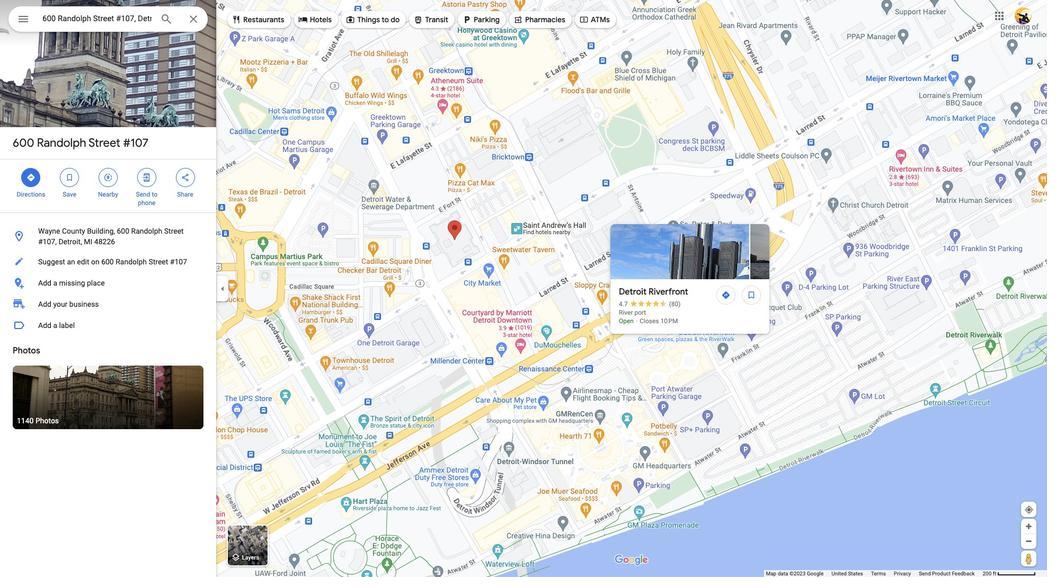 Task type: describe. For each thing, give the bounding box(es) containing it.
detroit
[[619, 287, 647, 297]]

collapse side panel image
[[217, 283, 228, 294]]

riverfront
[[649, 287, 688, 297]]

4.7 stars 80 reviews image
[[619, 300, 681, 308]]

to inside send to phone
[[152, 191, 157, 198]]

feedback
[[952, 571, 975, 577]]

detroit riverfront
[[619, 287, 688, 297]]

randolph inside wayne county building, 600 randolph street #107, detroit, mi 48226
[[131, 227, 162, 235]]

600 Randolph Street #107, Detroit, MI 48226 field
[[8, 6, 208, 32]]

add a missing place button
[[0, 272, 216, 294]]

united states
[[832, 571, 863, 577]]

suggest an edit on 600 randolph street #107 button
[[0, 251, 216, 272]]

product
[[932, 571, 951, 577]]

0 vertical spatial #107
[[123, 136, 149, 150]]


[[142, 172, 151, 183]]

zoom in image
[[1025, 522, 1033, 530]]

label
[[59, 321, 75, 330]]

 parking
[[462, 14, 500, 25]]

add a label
[[38, 321, 75, 330]]


[[232, 14, 241, 25]]

600 inside button
[[101, 258, 114, 266]]

place
[[87, 279, 105, 287]]

building,
[[87, 227, 115, 235]]

 transit
[[413, 14, 448, 25]]

directions
[[17, 191, 45, 198]]

save image
[[747, 290, 756, 300]]

street inside wayne county building, 600 randolph street #107, detroit, mi 48226
[[164, 227, 184, 235]]

street inside button
[[149, 258, 168, 266]]

do
[[391, 15, 400, 24]]

wayne county building, 600 randolph street #107, detroit, mi 48226
[[38, 227, 184, 246]]

a for label
[[53, 321, 57, 330]]


[[579, 14, 589, 25]]

add for add your business
[[38, 300, 51, 308]]

add for add a label
[[38, 321, 51, 330]]

wayne
[[38, 227, 60, 235]]

share
[[177, 191, 193, 198]]

ft
[[993, 571, 996, 577]]

edit
[[77, 258, 89, 266]]

suggest
[[38, 258, 65, 266]]

terms
[[871, 571, 886, 577]]

atms
[[591, 15, 610, 24]]

parking
[[474, 15, 500, 24]]

1140 photos button
[[13, 366, 203, 429]]

footer inside google maps element
[[766, 570, 983, 577]]

600 randolph street #107 main content
[[0, 0, 216, 577]]

0 vertical spatial street
[[89, 136, 120, 150]]

10 pm
[[661, 317, 678, 325]]

states
[[848, 571, 863, 577]]

photos inside button
[[35, 416, 59, 425]]

united states button
[[832, 570, 863, 577]]

 things to do
[[346, 14, 400, 25]]

phone
[[138, 199, 155, 207]]

an
[[67, 258, 75, 266]]


[[462, 14, 472, 25]]

1140
[[17, 416, 34, 425]]

600 inside wayne county building, 600 randolph street #107, detroit, mi 48226
[[117, 227, 129, 235]]

 search field
[[8, 6, 208, 34]]

0 vertical spatial photos
[[13, 345, 40, 356]]

port
[[635, 309, 646, 316]]

river port open ⋅ closes 10 pm
[[619, 309, 678, 325]]

missing
[[59, 279, 85, 287]]

map data ©2023 google
[[766, 571, 824, 577]]

0 vertical spatial randolph
[[37, 136, 86, 150]]

⋅
[[635, 317, 638, 325]]

1140 photos
[[17, 416, 59, 425]]

pharmacies
[[525, 15, 565, 24]]

river
[[619, 309, 633, 316]]

actions for 600 randolph street #107 region
[[0, 159, 216, 212]]

your
[[53, 300, 67, 308]]

none field inside 600 randolph street #107, detroit, mi 48226 field
[[42, 12, 152, 25]]


[[298, 14, 308, 25]]

 atms
[[579, 14, 610, 25]]

open
[[619, 317, 634, 325]]

600 randolph street #107
[[13, 136, 149, 150]]

add for add a missing place
[[38, 279, 51, 287]]

google maps element
[[0, 0, 1047, 577]]

randolph inside button
[[116, 258, 147, 266]]


[[65, 172, 74, 183]]



Task type: vqa. For each thing, say whether or not it's contained in the screenshot.
FLIGHT DETAILS. LEAVES EUGENE AIRPORT (EUG) AT 5:10 AM ON THURSDAY, NOVEMBER 30 AND ARRIVES AT LOS ANGELES INTERNATIONAL AIRPORT AT 12:05 PM ON THURSDAY, NOVEMBER 30. image
no



Task type: locate. For each thing, give the bounding box(es) containing it.
send product feedback
[[919, 571, 975, 577]]

2 vertical spatial 600
[[101, 258, 114, 266]]

0 vertical spatial a
[[53, 279, 57, 287]]

detroit riverfront element
[[619, 286, 688, 298]]

zoom out image
[[1025, 537, 1033, 545]]

add your business
[[38, 300, 99, 308]]

48226
[[94, 237, 115, 246]]

street
[[89, 136, 120, 150], [164, 227, 184, 235], [149, 258, 168, 266]]

1 add from the top
[[38, 279, 51, 287]]

None field
[[42, 12, 152, 25]]

2 vertical spatial street
[[149, 258, 168, 266]]

1 vertical spatial 600
[[117, 227, 129, 235]]

4.7
[[619, 300, 628, 308]]

suggest an edit on 600 randolph street #107
[[38, 258, 187, 266]]

mi
[[84, 237, 92, 246]]

1 horizontal spatial to
[[382, 15, 389, 24]]

save
[[63, 191, 76, 198]]

on
[[91, 258, 99, 266]]

hotels
[[310, 15, 332, 24]]

send for send product feedback
[[919, 571, 931, 577]]

1 vertical spatial add
[[38, 300, 51, 308]]

detroit,
[[59, 237, 82, 246]]

randolph up  at the left top
[[37, 136, 86, 150]]

2 vertical spatial add
[[38, 321, 51, 330]]

0 horizontal spatial #107
[[123, 136, 149, 150]]

randolph up add a missing place button
[[116, 258, 147, 266]]

google
[[807, 571, 824, 577]]

(80)
[[669, 300, 681, 308]]


[[180, 172, 190, 183]]

layers
[[242, 554, 259, 561]]

1 vertical spatial street
[[164, 227, 184, 235]]

add your business link
[[0, 294, 216, 315]]

 hotels
[[298, 14, 332, 25]]

1 vertical spatial send
[[919, 571, 931, 577]]

to up phone
[[152, 191, 157, 198]]

#107
[[123, 136, 149, 150], [170, 258, 187, 266]]

county
[[62, 227, 85, 235]]

to left do
[[382, 15, 389, 24]]

detroit riverfront tooltip
[[610, 224, 1047, 334]]


[[513, 14, 523, 25]]

0 horizontal spatial send
[[136, 191, 150, 198]]

0 vertical spatial add
[[38, 279, 51, 287]]

1 vertical spatial randolph
[[131, 227, 162, 235]]

add a label button
[[0, 315, 216, 336]]

add down suggest
[[38, 279, 51, 287]]

1 horizontal spatial send
[[919, 571, 931, 577]]

0 horizontal spatial 600
[[13, 136, 34, 150]]

2 vertical spatial randolph
[[116, 258, 147, 266]]

nearby
[[98, 191, 118, 198]]

3 add from the top
[[38, 321, 51, 330]]

 button
[[8, 6, 38, 34]]

terms button
[[871, 570, 886, 577]]

 pharmacies
[[513, 14, 565, 25]]

 restaurants
[[232, 14, 284, 25]]

directions image
[[721, 290, 731, 300]]

a left label
[[53, 321, 57, 330]]

things
[[357, 15, 380, 24]]

send
[[136, 191, 150, 198], [919, 571, 931, 577]]

united
[[832, 571, 847, 577]]

photos right 1140
[[35, 416, 59, 425]]

show your location image
[[1024, 505, 1034, 515]]

a
[[53, 279, 57, 287], [53, 321, 57, 330]]

2 add from the top
[[38, 300, 51, 308]]

send product feedback button
[[919, 570, 975, 577]]

business
[[69, 300, 99, 308]]

restaurants
[[243, 15, 284, 24]]

1 vertical spatial to
[[152, 191, 157, 198]]

1 vertical spatial photos
[[35, 416, 59, 425]]

to inside  things to do
[[382, 15, 389, 24]]

200 ft button
[[983, 571, 1036, 577]]

600
[[13, 136, 34, 150], [117, 227, 129, 235], [101, 258, 114, 266]]

0 horizontal spatial to
[[152, 191, 157, 198]]

river port element
[[619, 309, 646, 316]]

add a missing place
[[38, 279, 105, 287]]

send inside send to phone
[[136, 191, 150, 198]]

photo image
[[610, 224, 749, 279]]

a left missing
[[53, 279, 57, 287]]

1 horizontal spatial #107
[[170, 258, 187, 266]]

add left label
[[38, 321, 51, 330]]

to
[[382, 15, 389, 24], [152, 191, 157, 198]]


[[346, 14, 355, 25]]

show street view coverage image
[[1021, 551, 1036, 566]]

#107 inside button
[[170, 258, 187, 266]]

1 vertical spatial #107
[[170, 258, 187, 266]]

1 a from the top
[[53, 279, 57, 287]]

randolph
[[37, 136, 86, 150], [131, 227, 162, 235], [116, 258, 147, 266]]

transit
[[425, 15, 448, 24]]

video image
[[750, 224, 889, 279]]

wayne county building, 600 randolph street #107, detroit, mi 48226 button
[[0, 221, 216, 251]]

1 horizontal spatial 600
[[101, 258, 114, 266]]

footer
[[766, 570, 983, 577]]

0 vertical spatial 600
[[13, 136, 34, 150]]

600 right on
[[101, 258, 114, 266]]


[[17, 12, 30, 26]]

send to phone
[[136, 191, 157, 207]]

google account: ben nelson  
(ben.nelson1980@gmail.com) image
[[1015, 7, 1032, 24]]

footer containing map data ©2023 google
[[766, 570, 983, 577]]

©2023
[[790, 571, 806, 577]]


[[103, 172, 113, 183]]

privacy
[[894, 571, 911, 577]]

2 a from the top
[[53, 321, 57, 330]]

send inside button
[[919, 571, 931, 577]]

1 vertical spatial a
[[53, 321, 57, 330]]


[[26, 172, 36, 183]]

#107,
[[38, 237, 57, 246]]

data
[[778, 571, 788, 577]]

randolph down phone
[[131, 227, 162, 235]]

map
[[766, 571, 776, 577]]

photos down add a label
[[13, 345, 40, 356]]

closes
[[640, 317, 659, 325]]

add left your
[[38, 300, 51, 308]]

2 horizontal spatial 600
[[117, 227, 129, 235]]

send for send to phone
[[136, 191, 150, 198]]

0 vertical spatial to
[[382, 15, 389, 24]]


[[413, 14, 423, 25]]

200 ft
[[983, 571, 996, 577]]

privacy button
[[894, 570, 911, 577]]

send up phone
[[136, 191, 150, 198]]

200
[[983, 571, 992, 577]]

600 up 
[[13, 136, 34, 150]]

600 right building,
[[117, 227, 129, 235]]

a for missing
[[53, 279, 57, 287]]

photos
[[13, 345, 40, 356], [35, 416, 59, 425]]

0 vertical spatial send
[[136, 191, 150, 198]]

add
[[38, 279, 51, 287], [38, 300, 51, 308], [38, 321, 51, 330]]

send left product
[[919, 571, 931, 577]]



